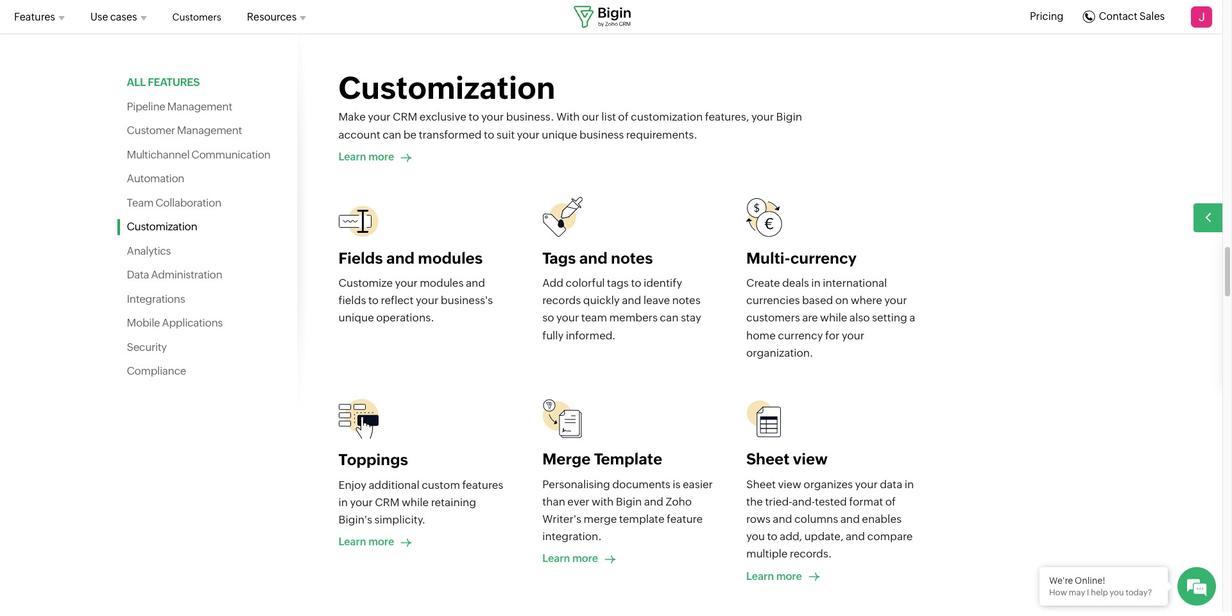 Task type: describe. For each thing, give the bounding box(es) containing it.
are
[[802, 312, 818, 324]]

and up colorful
[[579, 250, 608, 267]]

and right fields
[[386, 250, 415, 267]]

quickly
[[583, 294, 620, 307]]

you inside sheet view organizes your data in the tried-and-tested format of rows and columns and enables you to add, update, and compare multiple records.
[[746, 530, 765, 543]]

your up suit
[[481, 111, 504, 124]]

and inside 'customize your modules and fields to reflect your business's unique operations.'
[[466, 277, 485, 289]]

of for sheet
[[885, 495, 896, 508]]

management for pipeline management
[[167, 100, 232, 113]]

rows
[[746, 513, 771, 526]]

sheet view organizes your data in the tried-and-tested format of rows and columns and enables you to add, update, and compare multiple records.
[[746, 478, 914, 561]]

custom
[[422, 479, 460, 491]]

0 vertical spatial currency
[[790, 250, 857, 267]]

contact
[[1099, 11, 1138, 23]]

is
[[673, 478, 681, 491]]

tags
[[542, 250, 576, 267]]

use cases
[[90, 11, 137, 23]]

in inside create deals in international currencies based on where your customers are while also setting a home currency for your organization.
[[811, 277, 821, 289]]

with
[[592, 495, 614, 508]]

learn more link for merge template
[[542, 553, 615, 565]]

writer's
[[542, 513, 582, 526]]

learn for toppings
[[339, 536, 366, 548]]

add
[[542, 277, 563, 289]]

your down also
[[842, 329, 864, 342]]

your inside sheet view organizes your data in the tried-and-tested format of rows and columns and enables you to add, update, and compare multiple records.
[[855, 478, 878, 491]]

multichannel
[[127, 148, 190, 161]]

toppings
[[339, 451, 408, 469]]

update,
[[804, 530, 844, 543]]

applications
[[162, 316, 223, 329]]

enjoy
[[339, 479, 366, 491]]

where
[[851, 294, 882, 307]]

to inside add colorful tags to identify records quickly and leave notes so your team members can stay fully informed.
[[631, 277, 641, 289]]

how
[[1049, 588, 1067, 597]]

so
[[542, 312, 554, 324]]

learn more for sheet view
[[746, 570, 802, 582]]

leave
[[644, 294, 670, 307]]

compare
[[867, 530, 913, 543]]

sales
[[1140, 11, 1165, 23]]

customize your modules and fields to reflect your business's unique operations.
[[339, 277, 493, 324]]

transformed
[[419, 128, 482, 141]]

while inside create deals in international currencies based on where your customers are while also setting a home currency for your organization.
[[820, 312, 847, 324]]

features
[[148, 76, 200, 89]]

fields and modules
[[339, 250, 483, 267]]

setting
[[872, 312, 907, 324]]

crm inside customization make your crm exclusive to your business. with our list of customization features, your bigin account can be transformed to suit your unique business requirements.
[[393, 111, 417, 124]]

automation
[[127, 172, 184, 185]]

multiple
[[746, 548, 788, 561]]

records
[[542, 294, 581, 307]]

multi-
[[746, 250, 790, 267]]

team collaboration
[[127, 196, 221, 209]]

today?
[[1126, 588, 1152, 597]]

we're online! how may i help you today?
[[1049, 576, 1152, 597]]

data
[[880, 478, 902, 491]]

i
[[1087, 588, 1089, 597]]

personalising
[[542, 478, 610, 491]]

learn for merge template
[[542, 553, 570, 565]]

zoho
[[666, 495, 692, 508]]

data administration
[[127, 268, 222, 281]]

to up transformed
[[469, 111, 479, 124]]

james peterson image
[[1190, 5, 1213, 28]]

features
[[462, 479, 503, 491]]

in inside sheet view organizes your data in the tried-and-tested format of rows and columns and enables you to add, update, and compare multiple records.
[[905, 478, 914, 491]]

reflect
[[381, 294, 414, 307]]

to left suit
[[484, 128, 494, 141]]

fields
[[339, 294, 366, 307]]

enables
[[862, 513, 902, 526]]

more for sheet view
[[776, 570, 802, 582]]

team
[[127, 196, 153, 209]]

your down business.
[[517, 128, 540, 141]]

learn more link for sheet view
[[746, 570, 819, 582]]

learn down 'account'
[[339, 151, 366, 163]]

customization for customization
[[127, 220, 197, 233]]

merge
[[542, 451, 591, 468]]

pipeline management
[[127, 100, 232, 113]]

requirements.
[[626, 128, 698, 141]]

a
[[910, 312, 915, 324]]

business.
[[506, 111, 554, 124]]

our
[[582, 111, 599, 124]]

customers
[[746, 312, 800, 324]]

more for merge template
[[572, 553, 598, 565]]

add colorful tags to identify records quickly and leave notes so your team members can stay fully informed.
[[542, 277, 701, 342]]

template
[[619, 513, 665, 526]]

learn more link for toppings
[[339, 536, 412, 548]]

international
[[823, 277, 887, 289]]

of for customization
[[618, 111, 629, 124]]

the
[[746, 495, 763, 508]]

business
[[580, 128, 624, 141]]

business's
[[441, 294, 493, 307]]

format
[[849, 495, 883, 508]]

collaboration
[[155, 196, 221, 209]]

tags and notes
[[542, 250, 653, 267]]

cases
[[110, 11, 137, 23]]

team
[[581, 312, 607, 324]]

template
[[594, 451, 662, 468]]

mobile applications
[[127, 316, 223, 329]]

add,
[[780, 530, 802, 543]]

ever
[[568, 495, 589, 508]]

sheet for sheet view organizes your data in the tried-and-tested format of rows and columns and enables you to add, update, and compare multiple records.
[[746, 478, 776, 491]]

customization for customization make your crm exclusive to your business. with our list of customization features, your bigin account can be transformed to suit your unique business requirements.
[[339, 70, 555, 106]]

online!
[[1075, 576, 1106, 586]]

informed.
[[566, 329, 616, 342]]

home
[[746, 329, 776, 342]]

customers link
[[172, 4, 221, 30]]

customization make your crm exclusive to your business. with our list of customization features, your bigin account can be transformed to suit your unique business requirements.
[[339, 70, 802, 141]]

learn more for toppings
[[339, 536, 394, 548]]

pricing
[[1030, 10, 1064, 22]]

columns
[[794, 513, 838, 526]]

to inside 'customize your modules and fields to reflect your business's unique operations.'
[[368, 294, 379, 307]]

administration
[[151, 268, 222, 281]]

list
[[602, 111, 616, 124]]

and inside personalising documents is easier than ever with bigin and zoho writer's merge template feature integration.
[[644, 495, 663, 508]]

modules for and
[[418, 250, 483, 267]]



Task type: locate. For each thing, give the bounding box(es) containing it.
0 horizontal spatial can
[[383, 128, 401, 141]]

0 horizontal spatial while
[[402, 496, 429, 509]]

unique inside 'customize your modules and fields to reflect your business's unique operations.'
[[339, 312, 374, 324]]

1 vertical spatial management
[[177, 124, 242, 137]]

1 horizontal spatial while
[[820, 312, 847, 324]]

also
[[850, 312, 870, 324]]

features,
[[705, 111, 749, 124]]

learn more link down 'account'
[[339, 151, 412, 163]]

learn more for merge template
[[542, 553, 598, 565]]

0 vertical spatial of
[[618, 111, 629, 124]]

modules for your
[[420, 277, 464, 289]]

and-
[[792, 495, 815, 508]]

2 sheet from the top
[[746, 478, 776, 491]]

retaining
[[431, 496, 476, 509]]

tested
[[815, 495, 847, 508]]

and down format
[[841, 513, 860, 526]]

more down simplicity. on the bottom of page
[[368, 536, 394, 548]]

customization
[[631, 111, 703, 124]]

while up simplicity. on the bottom of page
[[402, 496, 429, 509]]

1 vertical spatial currency
[[778, 329, 823, 342]]

0 horizontal spatial notes
[[611, 250, 653, 267]]

crm down the additional
[[375, 496, 400, 509]]

use
[[90, 11, 108, 23]]

0 vertical spatial can
[[383, 128, 401, 141]]

bigin inside personalising documents is easier than ever with bigin and zoho writer's merge template feature integration.
[[616, 495, 642, 508]]

simplicity.
[[374, 513, 426, 526]]

customization up 'exclusive'
[[339, 70, 555, 106]]

1 vertical spatial unique
[[339, 312, 374, 324]]

1 vertical spatial notes
[[672, 294, 701, 307]]

learn down multiple
[[746, 570, 774, 582]]

0 vertical spatial in
[[811, 277, 821, 289]]

0 vertical spatial unique
[[542, 128, 577, 141]]

bigin right features, on the right top of page
[[776, 111, 802, 124]]

learn more down multiple
[[746, 570, 802, 582]]

your right features, on the right top of page
[[751, 111, 774, 124]]

in down the enjoy
[[339, 496, 348, 509]]

management up multichannel communication
[[177, 124, 242, 137]]

management up customer management
[[167, 100, 232, 113]]

organization.
[[746, 346, 813, 359]]

view
[[793, 451, 828, 468], [778, 478, 801, 491]]

1 vertical spatial you
[[1110, 588, 1124, 597]]

identify
[[644, 277, 682, 289]]

0 vertical spatial view
[[793, 451, 828, 468]]

notes inside add colorful tags to identify records quickly and leave notes so your team members can stay fully informed.
[[672, 294, 701, 307]]

sheet up the
[[746, 478, 776, 491]]

you right help
[[1110, 588, 1124, 597]]

management for customer management
[[177, 124, 242, 137]]

view up organizes at the right
[[793, 451, 828, 468]]

records.
[[790, 548, 832, 561]]

while inside enjoy additional custom features in your crm while retaining bigin's simplicity.
[[402, 496, 429, 509]]

currency inside create deals in international currencies based on where your customers are while also setting a home currency for your organization.
[[778, 329, 823, 342]]

to inside sheet view organizes your data in the tried-and-tested format of rows and columns and enables you to add, update, and compare multiple records.
[[767, 530, 778, 543]]

you inside we're online! how may i help you today?
[[1110, 588, 1124, 597]]

members
[[609, 312, 658, 324]]

to up multiple
[[767, 530, 778, 543]]

organizes
[[804, 478, 853, 491]]

0 vertical spatial sheet
[[746, 451, 790, 468]]

merge
[[584, 513, 617, 526]]

sheet
[[746, 451, 790, 468], [746, 478, 776, 491]]

can
[[383, 128, 401, 141], [660, 312, 679, 324]]

more down records.
[[776, 570, 802, 582]]

fully
[[542, 329, 564, 342]]

1 vertical spatial while
[[402, 496, 429, 509]]

your down records
[[556, 312, 579, 324]]

multi-currency
[[746, 250, 857, 267]]

sheet up the tried-
[[746, 451, 790, 468]]

can left be
[[383, 128, 401, 141]]

0 vertical spatial you
[[746, 530, 765, 543]]

bigin's
[[339, 513, 372, 526]]

1 horizontal spatial you
[[1110, 588, 1124, 597]]

in up "based"
[[811, 277, 821, 289]]

0 vertical spatial crm
[[393, 111, 417, 124]]

0 vertical spatial bigin
[[776, 111, 802, 124]]

1 horizontal spatial bigin
[[776, 111, 802, 124]]

pricing link
[[1030, 9, 1064, 24]]

0 horizontal spatial you
[[746, 530, 765, 543]]

0 horizontal spatial unique
[[339, 312, 374, 324]]

we're
[[1049, 576, 1073, 586]]

view up the tried-
[[778, 478, 801, 491]]

1 vertical spatial can
[[660, 312, 679, 324]]

and right update,
[[846, 530, 865, 543]]

of inside sheet view organizes your data in the tried-and-tested format of rows and columns and enables you to add, update, and compare multiple records.
[[885, 495, 896, 508]]

more for toppings
[[368, 536, 394, 548]]

0 vertical spatial while
[[820, 312, 847, 324]]

learn for sheet view
[[746, 570, 774, 582]]

0 horizontal spatial bigin
[[616, 495, 642, 508]]

of down data
[[885, 495, 896, 508]]

stay
[[681, 312, 701, 324]]

bigin down documents
[[616, 495, 642, 508]]

you down 'rows'
[[746, 530, 765, 543]]

personalising documents is easier than ever with bigin and zoho writer's merge template feature integration.
[[542, 478, 713, 543]]

your up operations.
[[416, 294, 438, 307]]

of inside customization make your crm exclusive to your business. with our list of customization features, your bigin account can be transformed to suit your unique business requirements.
[[618, 111, 629, 124]]

learn more
[[339, 151, 394, 163], [339, 536, 394, 548], [542, 553, 598, 565], [746, 570, 802, 582]]

for
[[825, 329, 840, 342]]

to down customize
[[368, 294, 379, 307]]

and up business's
[[466, 277, 485, 289]]

bigin
[[776, 111, 802, 124], [616, 495, 642, 508]]

1 horizontal spatial in
[[811, 277, 821, 289]]

help
[[1091, 588, 1108, 597]]

pipeline
[[127, 100, 165, 113]]

and down the tried-
[[773, 513, 792, 526]]

more down 'account'
[[368, 151, 394, 163]]

unique down 'fields'
[[339, 312, 374, 324]]

your up reflect
[[395, 277, 418, 289]]

operations.
[[376, 312, 434, 324]]

menu shadow image
[[297, 0, 316, 438]]

unique down with
[[542, 128, 577, 141]]

your up bigin's
[[350, 496, 373, 509]]

view for sheet view organizes your data in the tried-and-tested format of rows and columns and enables you to add, update, and compare multiple records.
[[778, 478, 801, 491]]

0 horizontal spatial in
[[339, 496, 348, 509]]

currency down the are
[[778, 329, 823, 342]]

and
[[386, 250, 415, 267], [579, 250, 608, 267], [466, 277, 485, 289], [622, 294, 641, 307], [644, 495, 663, 508], [773, 513, 792, 526], [841, 513, 860, 526], [846, 530, 865, 543]]

security
[[127, 340, 167, 353]]

more
[[368, 151, 394, 163], [368, 536, 394, 548], [572, 553, 598, 565], [776, 570, 802, 582]]

can inside customization make your crm exclusive to your business. with our list of customization features, your bigin account can be transformed to suit your unique business requirements.
[[383, 128, 401, 141]]

your inside add colorful tags to identify records quickly and leave notes so your team members can stay fully informed.
[[556, 312, 579, 324]]

1 vertical spatial customization
[[127, 220, 197, 233]]

compliance
[[127, 365, 186, 377]]

learn down integration.
[[542, 553, 570, 565]]

1 vertical spatial in
[[905, 478, 914, 491]]

and inside add colorful tags to identify records quickly and leave notes so your team members can stay fully informed.
[[622, 294, 641, 307]]

view for sheet view
[[793, 451, 828, 468]]

crm inside enjoy additional custom features in your crm while retaining bigin's simplicity.
[[375, 496, 400, 509]]

1 vertical spatial view
[[778, 478, 801, 491]]

tags
[[607, 277, 629, 289]]

exclusive
[[420, 111, 466, 124]]

learn down bigin's
[[339, 536, 366, 548]]

merge template
[[542, 451, 662, 468]]

be
[[404, 128, 417, 141]]

customization down team collaboration
[[127, 220, 197, 233]]

notes up stay
[[672, 294, 701, 307]]

1 sheet from the top
[[746, 451, 790, 468]]

contact sales
[[1099, 11, 1165, 23]]

sheet view
[[746, 451, 828, 468]]

on
[[835, 294, 849, 307]]

notes up tags
[[611, 250, 653, 267]]

enjoy additional custom features in your crm while retaining bigin's simplicity.
[[339, 479, 503, 526]]

in right data
[[905, 478, 914, 491]]

all features
[[127, 76, 200, 89]]

0 vertical spatial management
[[167, 100, 232, 113]]

view inside sheet view organizes your data in the tried-and-tested format of rows and columns and enables you to add, update, and compare multiple records.
[[778, 478, 801, 491]]

and up members on the bottom of page
[[622, 294, 641, 307]]

with
[[556, 111, 580, 124]]

create deals in international currencies based on where your customers are while also setting a home currency for your organization.
[[746, 277, 915, 359]]

your inside enjoy additional custom features in your crm while retaining bigin's simplicity.
[[350, 496, 373, 509]]

modules inside 'customize your modules and fields to reflect your business's unique operations.'
[[420, 277, 464, 289]]

integration.
[[542, 530, 602, 543]]

currency up deals
[[790, 250, 857, 267]]

your up 'account'
[[368, 111, 391, 124]]

crm up be
[[393, 111, 417, 124]]

account
[[339, 128, 380, 141]]

while up for
[[820, 312, 847, 324]]

0 vertical spatial customization
[[339, 70, 555, 106]]

1 horizontal spatial of
[[885, 495, 896, 508]]

0 horizontal spatial customization
[[127, 220, 197, 233]]

learn more down bigin's
[[339, 536, 394, 548]]

your up format
[[855, 478, 878, 491]]

learn more down 'account'
[[339, 151, 394, 163]]

1 horizontal spatial can
[[660, 312, 679, 324]]

while
[[820, 312, 847, 324], [402, 496, 429, 509]]

1 horizontal spatial notes
[[672, 294, 701, 307]]

and up template
[[644, 495, 663, 508]]

customer management
[[127, 124, 242, 137]]

mobile
[[127, 316, 160, 329]]

crm
[[393, 111, 417, 124], [375, 496, 400, 509]]

can down leave
[[660, 312, 679, 324]]

can inside add colorful tags to identify records quickly and leave notes so your team members can stay fully informed.
[[660, 312, 679, 324]]

learn more down integration.
[[542, 553, 598, 565]]

0 horizontal spatial of
[[618, 111, 629, 124]]

1 vertical spatial sheet
[[746, 478, 776, 491]]

bigin inside customization make your crm exclusive to your business. with our list of customization features, your bigin account can be transformed to suit your unique business requirements.
[[776, 111, 802, 124]]

1 horizontal spatial unique
[[542, 128, 577, 141]]

1 vertical spatial bigin
[[616, 495, 642, 508]]

sheet inside sheet view organizes your data in the tried-and-tested format of rows and columns and enables you to add, update, and compare multiple records.
[[746, 478, 776, 491]]

1 vertical spatial crm
[[375, 496, 400, 509]]

2 horizontal spatial in
[[905, 478, 914, 491]]

your up 'setting'
[[884, 294, 907, 307]]

0 vertical spatial modules
[[418, 250, 483, 267]]

of right "list"
[[618, 111, 629, 124]]

make
[[339, 111, 366, 124]]

2 vertical spatial in
[[339, 496, 348, 509]]

customization inside customization make your crm exclusive to your business. with our list of customization features, your bigin account can be transformed to suit your unique business requirements.
[[339, 70, 555, 106]]

1 vertical spatial modules
[[420, 277, 464, 289]]

in inside enjoy additional custom features in your crm while retaining bigin's simplicity.
[[339, 496, 348, 509]]

tried-
[[765, 495, 792, 508]]

unique inside customization make your crm exclusive to your business. with our list of customization features, your bigin account can be transformed to suit your unique business requirements.
[[542, 128, 577, 141]]

currency
[[790, 250, 857, 267], [778, 329, 823, 342]]

0 vertical spatial notes
[[611, 250, 653, 267]]

sheet for sheet view
[[746, 451, 790, 468]]

learn more link down multiple
[[746, 570, 819, 582]]

customers
[[172, 11, 221, 22]]

1 vertical spatial of
[[885, 495, 896, 508]]

more down integration.
[[572, 553, 598, 565]]

unique
[[542, 128, 577, 141], [339, 312, 374, 324]]

fields
[[339, 250, 383, 267]]

customer
[[127, 124, 175, 137]]

1 horizontal spatial customization
[[339, 70, 555, 106]]

learn more link down bigin's
[[339, 536, 412, 548]]

may
[[1069, 588, 1085, 597]]

to right tags
[[631, 277, 641, 289]]

modules
[[418, 250, 483, 267], [420, 277, 464, 289]]

learn more link down integration.
[[542, 553, 615, 565]]



Task type: vqa. For each thing, say whether or not it's contained in the screenshot.
multichannel communication never miss an opportunity to engage with your customers. communicate consistently and stay connected with them across multiple channels.
no



